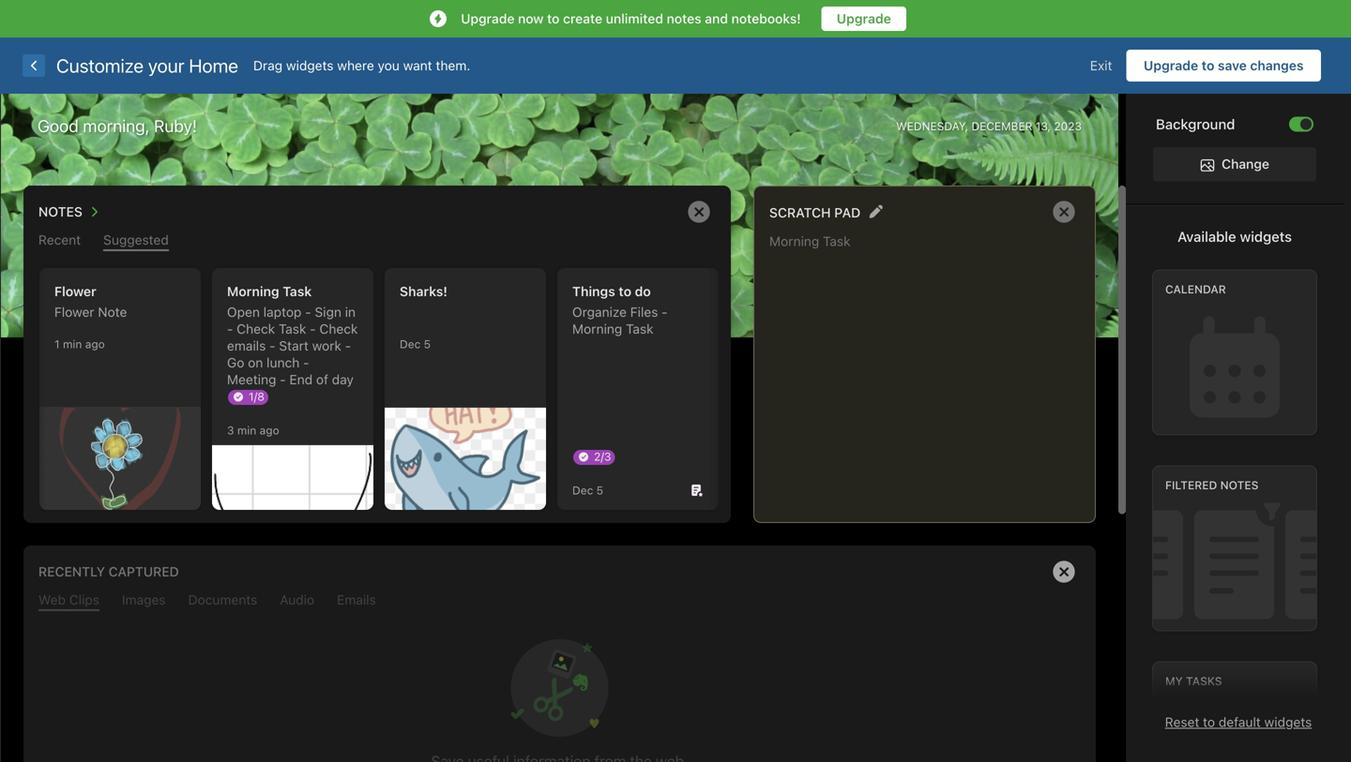 Task type: locate. For each thing, give the bounding box(es) containing it.
scratch pad button
[[769, 200, 861, 224]]

2 vertical spatial to
[[1203, 715, 1215, 730]]

to for reset
[[1203, 715, 1215, 730]]

pad
[[834, 205, 861, 220]]

where
[[337, 58, 374, 73]]

filtered
[[1165, 479, 1217, 492]]

upgrade button
[[822, 7, 906, 31]]

upgrade now to create unlimited notes and notebooks!
[[461, 11, 801, 26]]

widgets right available
[[1240, 228, 1292, 245]]

drag widgets where you want them.
[[253, 58, 470, 73]]

2 vertical spatial widgets
[[1264, 715, 1312, 730]]

wednesday,
[[896, 120, 968, 133]]

1 horizontal spatial upgrade
[[837, 11, 891, 26]]

to right reset
[[1203, 715, 1215, 730]]

background image
[[1300, 119, 1312, 130]]

tasks
[[1186, 675, 1222, 688]]

0 vertical spatial remove image
[[680, 193, 718, 231]]

1 vertical spatial widgets
[[1240, 228, 1292, 245]]

my tasks
[[1165, 675, 1222, 688]]

background
[[1156, 116, 1235, 132]]

edit widget title image
[[869, 205, 883, 219]]

now
[[518, 11, 544, 26]]

upgrade
[[461, 11, 515, 26], [837, 11, 891, 26], [1144, 58, 1198, 73]]

exit button
[[1076, 50, 1126, 82]]

to right now on the top left
[[547, 11, 560, 26]]

2 horizontal spatial upgrade
[[1144, 58, 1198, 73]]

save
[[1218, 58, 1247, 73]]

to
[[547, 11, 560, 26], [1202, 58, 1214, 73], [1203, 715, 1215, 730]]

to left save
[[1202, 58, 1214, 73]]

exit
[[1090, 58, 1112, 73]]

calendar
[[1165, 283, 1226, 296]]

reset to default widgets button
[[1165, 715, 1312, 730]]

remove image
[[680, 193, 718, 231], [1045, 554, 1083, 591]]

december
[[971, 120, 1032, 133]]

2023
[[1054, 120, 1082, 133]]

good
[[38, 116, 79, 136]]

1 vertical spatial to
[[1202, 58, 1214, 73]]

widgets right drag at left
[[286, 58, 334, 73]]

scratch
[[769, 205, 831, 220]]

to inside button
[[1202, 58, 1214, 73]]

1 vertical spatial remove image
[[1045, 554, 1083, 591]]

0 vertical spatial widgets
[[286, 58, 334, 73]]

0 horizontal spatial remove image
[[680, 193, 718, 231]]

upgrade to save changes button
[[1126, 50, 1321, 82]]

my
[[1165, 675, 1183, 688]]

widgets right the default
[[1264, 715, 1312, 730]]

want
[[403, 58, 432, 73]]

upgrade for upgrade now to create unlimited notes and notebooks!
[[461, 11, 515, 26]]

notes
[[1220, 479, 1259, 492]]

0 horizontal spatial upgrade
[[461, 11, 515, 26]]

wednesday, december 13, 2023
[[896, 120, 1082, 133]]

drag
[[253, 58, 283, 73]]

widgets
[[286, 58, 334, 73], [1240, 228, 1292, 245], [1264, 715, 1312, 730]]

upgrade for upgrade
[[837, 11, 891, 26]]

upgrade to save changes
[[1144, 58, 1304, 73]]

reset to default widgets
[[1165, 715, 1312, 730]]



Task type: vqa. For each thing, say whether or not it's contained in the screenshot.
available widgets
yes



Task type: describe. For each thing, give the bounding box(es) containing it.
ruby!
[[154, 116, 197, 136]]

change button
[[1153, 147, 1316, 181]]

1 horizontal spatial remove image
[[1045, 554, 1083, 591]]

filtered notes
[[1165, 479, 1259, 492]]

unlimited
[[606, 11, 663, 26]]

morning,
[[83, 116, 150, 136]]

your
[[148, 54, 184, 76]]

13,
[[1036, 120, 1051, 133]]

you
[[378, 58, 400, 73]]

reset
[[1165, 715, 1199, 730]]

upgrade for upgrade to save changes
[[1144, 58, 1198, 73]]

to for upgrade
[[1202, 58, 1214, 73]]

changes
[[1250, 58, 1304, 73]]

customize your home
[[56, 54, 238, 76]]

remove image
[[1045, 193, 1083, 231]]

notebooks!
[[731, 11, 801, 26]]

widgets for drag
[[286, 58, 334, 73]]

available widgets
[[1178, 228, 1292, 245]]

notes
[[667, 11, 701, 26]]

0 vertical spatial to
[[547, 11, 560, 26]]

default
[[1219, 715, 1261, 730]]

widgets for available
[[1240, 228, 1292, 245]]

available
[[1178, 228, 1236, 245]]

change
[[1222, 156, 1269, 172]]

good morning, ruby!
[[38, 116, 197, 136]]

scratch pad
[[769, 205, 861, 220]]

customize
[[56, 54, 144, 76]]

create
[[563, 11, 602, 26]]

home
[[189, 54, 238, 76]]

and
[[705, 11, 728, 26]]

them.
[[436, 58, 470, 73]]



